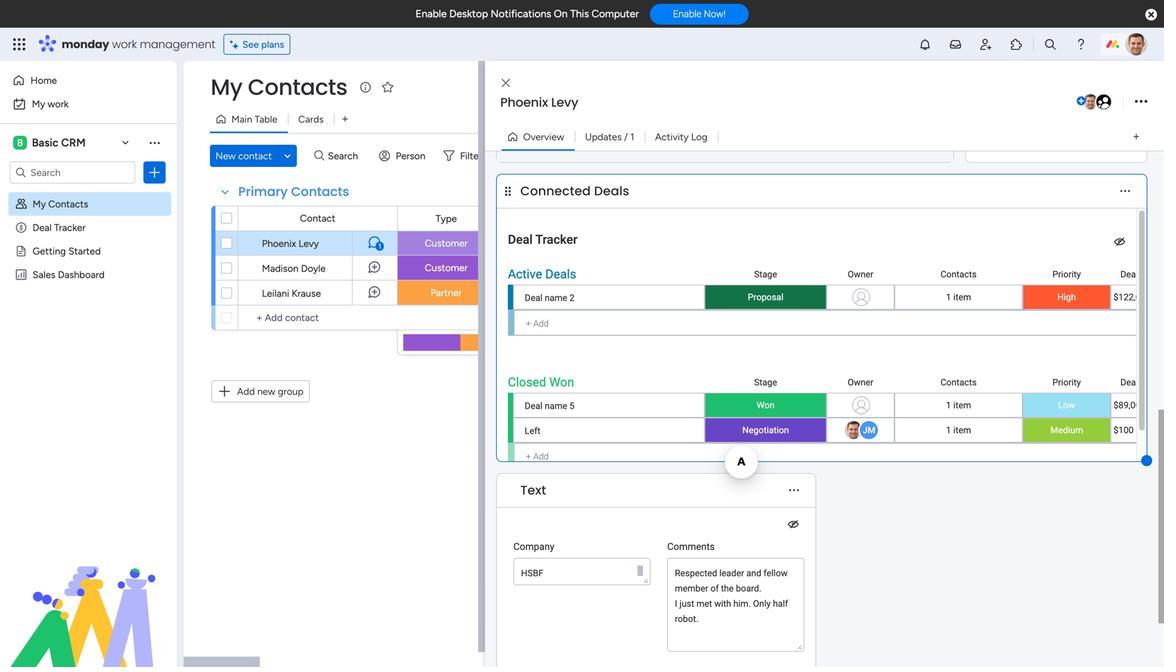 Task type: vqa. For each thing, say whether or not it's contained in the screenshot.
"Home" option
yes



Task type: locate. For each thing, give the bounding box(es) containing it.
work inside my work option
[[48, 98, 69, 110]]

enable now!
[[673, 8, 726, 20]]

0 vertical spatial phoenix
[[500, 94, 548, 111]]

computer
[[592, 8, 639, 20]]

my work option
[[8, 93, 168, 115]]

contact
[[300, 212, 335, 224]]

desktop
[[449, 8, 488, 20]]

1 horizontal spatial more dots image
[[1120, 186, 1130, 196]]

monday marketplace image
[[1010, 37, 1023, 51]]

invite members image
[[979, 37, 993, 51]]

options image down workspace options 'image'
[[148, 166, 161, 179]]

enable left now!
[[673, 8, 702, 20]]

customer
[[425, 237, 468, 249], [425, 262, 468, 274]]

terry turtle image down dapulse close icon
[[1125, 33, 1147, 55]]

phoenix
[[500, 94, 548, 111], [262, 238, 296, 249]]

0 horizontal spatial terry turtle image
[[1082, 93, 1100, 111]]

options image up add view image
[[1135, 93, 1147, 111]]

new
[[215, 150, 236, 162]]

contacts inside list box
[[48, 198, 88, 210]]

select product image
[[12, 37, 26, 51]]

my up deal
[[33, 198, 46, 210]]

terry turtle image
[[1125, 33, 1147, 55], [1082, 93, 1100, 111]]

see plans
[[242, 38, 284, 50]]

home link
[[8, 69, 168, 91]]

notifications image
[[918, 37, 932, 51]]

add view image
[[1134, 132, 1139, 142]]

options image
[[1135, 93, 1147, 111], [148, 166, 161, 179]]

work right monday
[[112, 36, 137, 52]]

Connected Deals field
[[517, 182, 633, 200]]

2 customer from the top
[[425, 262, 468, 274]]

deals
[[594, 182, 629, 200]]

partner
[[431, 287, 462, 299]]

levy up overview
[[551, 94, 578, 111]]

terry turtle image down "help" image
[[1082, 93, 1100, 111]]

everyone at beyond imagination image
[[1095, 93, 1113, 111]]

phoenix up madison on the top left of page
[[262, 238, 296, 249]]

workspace selection element
[[13, 134, 88, 151]]

Type field
[[432, 211, 460, 226]]

1 horizontal spatial enable
[[673, 8, 702, 20]]

phoenix levy up overview button at left top
[[500, 94, 578, 111]]

phoenix levy
[[500, 94, 578, 111], [262, 238, 319, 249]]

customer up partner
[[425, 262, 468, 274]]

enable inside enable now! button
[[673, 8, 702, 20]]

1 customer from the top
[[425, 237, 468, 249]]

contacts up tracker
[[48, 198, 88, 210]]

0 horizontal spatial phoenix
[[262, 238, 296, 249]]

0 vertical spatial 1
[[630, 131, 634, 143]]

group
[[278, 386, 304, 397]]

1 horizontal spatial terry turtle image
[[1125, 33, 1147, 55]]

work for monday
[[112, 36, 137, 52]]

1 vertical spatial customer
[[425, 262, 468, 274]]

getting
[[33, 245, 66, 257]]

1 horizontal spatial options image
[[1135, 93, 1147, 111]]

phoenix down close icon
[[500, 94, 548, 111]]

filter button
[[438, 145, 503, 167]]

1 horizontal spatial phoenix
[[500, 94, 548, 111]]

home option
[[8, 69, 168, 91]]

1 horizontal spatial levy
[[551, 94, 578, 111]]

deal
[[33, 222, 52, 234]]

customer down type "field"
[[425, 237, 468, 249]]

work
[[112, 36, 137, 52], [48, 98, 69, 110]]

/
[[624, 131, 628, 143]]

Text field
[[517, 482, 550, 500]]

0 vertical spatial levy
[[551, 94, 578, 111]]

new contact button
[[210, 145, 277, 167]]

filter
[[460, 150, 482, 162]]

add new group
[[237, 386, 304, 397]]

workspace options image
[[148, 136, 161, 149]]

see plans button
[[224, 34, 290, 55]]

updates / 1 button
[[575, 126, 645, 148]]

0 vertical spatial terry turtle image
[[1125, 33, 1147, 55]]

0 horizontal spatial phoenix levy
[[262, 238, 319, 249]]

dapulse drag handle 3 image
[[505, 186, 511, 196]]

new contact
[[215, 150, 272, 162]]

person button
[[374, 145, 434, 167]]

1
[[630, 131, 634, 143], [378, 242, 381, 250]]

my
[[211, 72, 242, 103], [32, 98, 45, 110], [33, 198, 46, 210]]

my contacts up table
[[211, 72, 347, 103]]

0 vertical spatial customer
[[425, 237, 468, 249]]

0 vertical spatial work
[[112, 36, 137, 52]]

update feed image
[[949, 37, 962, 51]]

my inside option
[[32, 98, 45, 110]]

table
[[255, 113, 277, 125]]

1 vertical spatial more dots image
[[789, 486, 799, 496]]

0 vertical spatial my contacts
[[211, 72, 347, 103]]

contacts for my contacts field on the top
[[248, 72, 347, 103]]

0 horizontal spatial my contacts
[[33, 198, 88, 210]]

madison doyle
[[262, 263, 326, 274]]

add view image
[[342, 114, 348, 124]]

1 vertical spatial options image
[[148, 166, 161, 179]]

add
[[237, 386, 255, 397]]

contacts
[[248, 72, 347, 103], [291, 183, 349, 201], [48, 198, 88, 210]]

0 horizontal spatial 1
[[378, 242, 381, 250]]

option
[[0, 192, 177, 194]]

2 enable from the left
[[673, 8, 702, 20]]

more dots image
[[1120, 186, 1130, 196], [789, 486, 799, 496]]

contacts for primary contacts field
[[291, 183, 349, 201]]

enable
[[415, 8, 447, 20], [673, 8, 702, 20]]

this
[[570, 8, 589, 20]]

started
[[68, 245, 101, 257]]

1 horizontal spatial work
[[112, 36, 137, 52]]

my contacts
[[211, 72, 347, 103], [33, 198, 88, 210]]

updates / 1
[[585, 131, 634, 143]]

1 enable from the left
[[415, 8, 447, 20]]

levy
[[551, 94, 578, 111], [299, 238, 319, 249]]

enable now! button
[[650, 4, 749, 24]]

0 horizontal spatial enable
[[415, 8, 447, 20]]

lottie animation element
[[0, 527, 177, 667]]

overview
[[523, 131, 564, 143]]

enable desktop notifications on this computer
[[415, 8, 639, 20]]

0 horizontal spatial levy
[[299, 238, 319, 249]]

0 horizontal spatial work
[[48, 98, 69, 110]]

contacts up 'contact'
[[291, 183, 349, 201]]

now!
[[704, 8, 726, 20]]

workspace image
[[13, 135, 27, 150]]

my down home
[[32, 98, 45, 110]]

primary contacts
[[238, 183, 349, 201]]

1 vertical spatial work
[[48, 98, 69, 110]]

phoenix inside field
[[500, 94, 548, 111]]

work down home
[[48, 98, 69, 110]]

phoenix levy inside the phoenix levy field
[[500, 94, 578, 111]]

notifications
[[491, 8, 551, 20]]

0 vertical spatial phoenix levy
[[500, 94, 578, 111]]

enable for enable now!
[[673, 8, 702, 20]]

see
[[242, 38, 259, 50]]

plans
[[261, 38, 284, 50]]

search everything image
[[1044, 37, 1057, 51]]

person
[[396, 150, 425, 162]]

phoenix levy up madison doyle
[[262, 238, 319, 249]]

angle down image
[[284, 151, 291, 161]]

contacts inside field
[[291, 183, 349, 201]]

madison
[[262, 263, 299, 274]]

0 vertical spatial options image
[[1135, 93, 1147, 111]]

my contacts up the deal tracker
[[33, 198, 88, 210]]

1 horizontal spatial phoenix levy
[[500, 94, 578, 111]]

levy up doyle
[[299, 238, 319, 249]]

contacts up cards
[[248, 72, 347, 103]]

enable left desktop
[[415, 8, 447, 20]]

1 vertical spatial phoenix
[[262, 238, 296, 249]]

help image
[[1074, 37, 1088, 51]]

list box
[[0, 190, 177, 474]]

main table
[[231, 113, 277, 125]]



Task type: describe. For each thing, give the bounding box(es) containing it.
+ Add contact text field
[[245, 310, 391, 326]]

activity log button
[[645, 126, 718, 148]]

basic crm
[[32, 136, 86, 149]]

0 horizontal spatial options image
[[148, 166, 161, 179]]

dashboard
[[58, 269, 105, 281]]

doyle
[[301, 263, 326, 274]]

show board description image
[[357, 80, 374, 94]]

list box containing my contacts
[[0, 190, 177, 474]]

1 vertical spatial levy
[[299, 238, 319, 249]]

contact
[[238, 150, 272, 162]]

0 vertical spatial more dots image
[[1120, 186, 1130, 196]]

my up the main
[[211, 72, 242, 103]]

1 vertical spatial terry turtle image
[[1082, 93, 1100, 111]]

work for my
[[48, 98, 69, 110]]

enable for enable desktop notifications on this computer
[[415, 8, 447, 20]]

cards
[[298, 113, 324, 125]]

monday
[[62, 36, 109, 52]]

activity
[[655, 131, 689, 143]]

v2 search image
[[314, 148, 324, 164]]

Primary Contacts field
[[235, 183, 353, 201]]

main
[[231, 113, 252, 125]]

overview button
[[502, 126, 575, 148]]

leilani
[[262, 288, 289, 299]]

public board image
[[15, 245, 28, 258]]

krause
[[292, 288, 321, 299]]

Search in workspace field
[[29, 165, 116, 181]]

levy inside field
[[551, 94, 578, 111]]

on
[[554, 8, 568, 20]]

1 button
[[352, 231, 397, 256]]

lottie animation image
[[0, 527, 177, 667]]

crm
[[61, 136, 86, 149]]

my work link
[[8, 93, 168, 115]]

main table button
[[210, 108, 288, 130]]

tracker
[[54, 222, 86, 234]]

monday work management
[[62, 36, 215, 52]]

log
[[691, 131, 708, 143]]

1 vertical spatial 1
[[378, 242, 381, 250]]

connected
[[520, 182, 591, 200]]

1 vertical spatial phoenix levy
[[262, 238, 319, 249]]

leilani krause
[[262, 288, 321, 299]]

basic
[[32, 136, 58, 149]]

add new group button
[[211, 380, 310, 403]]

1 horizontal spatial 1
[[630, 131, 634, 143]]

new
[[257, 386, 275, 397]]

Phoenix Levy field
[[497, 94, 1074, 112]]

b
[[17, 137, 23, 149]]

1 horizontal spatial my contacts
[[211, 72, 347, 103]]

public dashboard image
[[15, 268, 28, 281]]

my work
[[32, 98, 69, 110]]

sales dashboard
[[33, 269, 105, 281]]

dapulse addbtn image
[[1077, 97, 1086, 106]]

primary
[[238, 183, 288, 201]]

dapulse close image
[[1145, 8, 1157, 22]]

text
[[520, 482, 546, 499]]

My Contacts field
[[207, 72, 351, 103]]

Search field
[[324, 146, 366, 166]]

management
[[140, 36, 215, 52]]

activity log
[[655, 131, 708, 143]]

type
[[436, 213, 457, 225]]

updates
[[585, 131, 622, 143]]

cards button
[[288, 108, 334, 130]]

deal tracker
[[33, 222, 86, 234]]

0 horizontal spatial more dots image
[[789, 486, 799, 496]]

home
[[30, 74, 57, 86]]

getting started
[[33, 245, 101, 257]]

close image
[[502, 78, 510, 88]]

connected deals
[[520, 182, 629, 200]]

add to favorites image
[[381, 80, 395, 94]]

1 vertical spatial my contacts
[[33, 198, 88, 210]]

sales
[[33, 269, 55, 281]]



